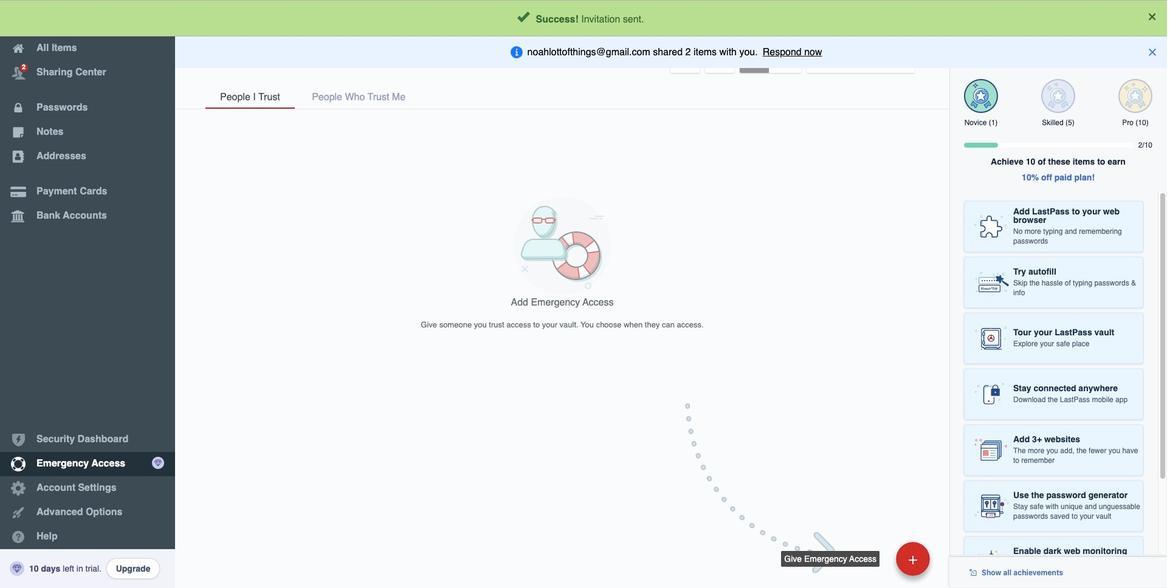 Task type: locate. For each thing, give the bounding box(es) containing it.
alert
[[0, 0, 1167, 36]]

new item navigation
[[685, 404, 949, 588]]

Search search field
[[293, 5, 925, 32]]



Task type: vqa. For each thing, say whether or not it's contained in the screenshot.
text box
no



Task type: describe. For each thing, give the bounding box(es) containing it.
main navigation navigation
[[0, 0, 175, 588]]

vault options navigation
[[175, 36, 949, 73]]

search people I trust text field
[[293, 5, 925, 32]]



